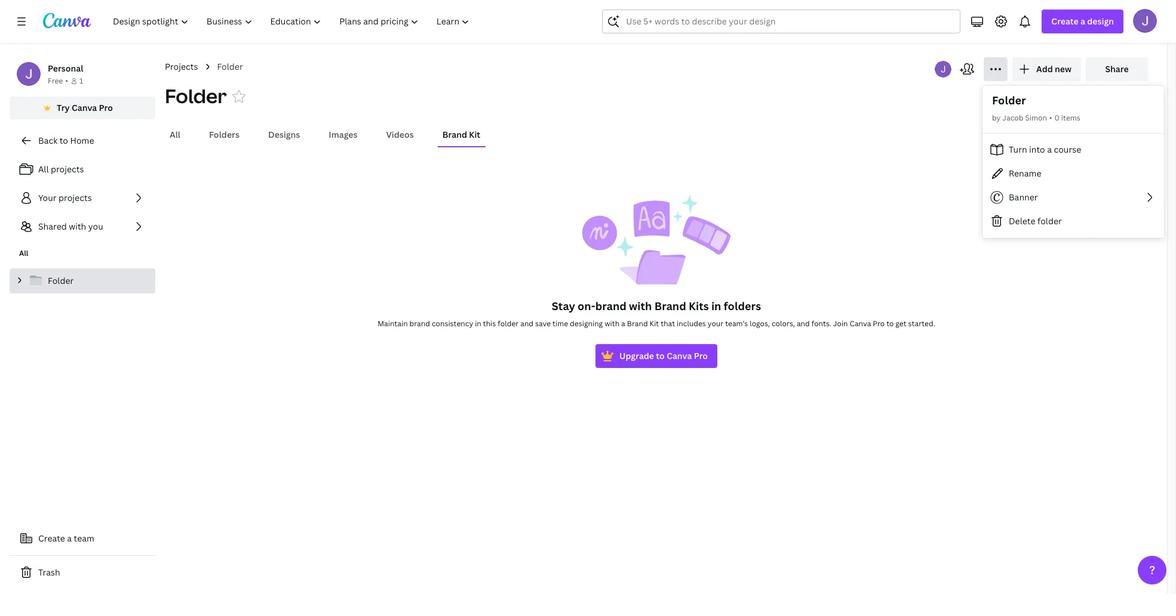 Task type: vqa. For each thing, say whether or not it's contained in the screenshot.
Ritika Waknis icon
no



Task type: locate. For each thing, give the bounding box(es) containing it.
brand left that
[[627, 319, 648, 329]]

1 horizontal spatial to
[[656, 351, 665, 362]]

add
[[1036, 63, 1053, 75]]

and
[[520, 319, 533, 329], [797, 319, 810, 329]]

brand
[[442, 129, 467, 140], [654, 299, 686, 314], [627, 319, 648, 329]]

free •
[[48, 76, 68, 86]]

images button
[[324, 124, 362, 146]]

create
[[1052, 16, 1079, 27], [38, 533, 65, 545]]

stay on-brand with brand kits in folders maintain brand consistency in this folder and save time designing with a brand kit that includes your team's logos, colors, and fonts. join canva pro to get started.
[[378, 299, 935, 329]]

list
[[10, 158, 155, 239]]

share
[[1105, 63, 1129, 75]]

logos,
[[750, 319, 770, 329]]

1 horizontal spatial brand
[[627, 319, 648, 329]]

2 vertical spatial to
[[656, 351, 665, 362]]

brand
[[595, 299, 627, 314], [409, 319, 430, 329]]

brand up designing
[[595, 299, 627, 314]]

that
[[661, 319, 675, 329]]

0 vertical spatial kit
[[469, 129, 480, 140]]

0 vertical spatial all
[[170, 129, 180, 140]]

all inside button
[[170, 129, 180, 140]]

1 vertical spatial pro
[[873, 319, 885, 329]]

brand right "maintain"
[[409, 319, 430, 329]]

team's
[[725, 319, 748, 329]]

1 horizontal spatial with
[[605, 319, 620, 329]]

your projects
[[38, 192, 92, 204]]

brand right videos
[[442, 129, 467, 140]]

1 horizontal spatial and
[[797, 319, 810, 329]]

a inside dropdown button
[[1081, 16, 1085, 27]]

images
[[329, 129, 357, 140]]

videos
[[386, 129, 414, 140]]

brand inside button
[[442, 129, 467, 140]]

create left team
[[38, 533, 65, 545]]

0 horizontal spatial kit
[[469, 129, 480, 140]]

0 vertical spatial to
[[60, 135, 68, 146]]

0 vertical spatial brand
[[595, 299, 627, 314]]

try
[[57, 102, 70, 113]]

0 horizontal spatial pro
[[99, 102, 113, 113]]

delete
[[1009, 216, 1035, 227]]

1 vertical spatial brand
[[409, 319, 430, 329]]

0 vertical spatial projects
[[51, 164, 84, 175]]

pro left get
[[873, 319, 885, 329]]

2 horizontal spatial pro
[[873, 319, 885, 329]]

pro up back to home link
[[99, 102, 113, 113]]

1 vertical spatial all
[[38, 164, 49, 175]]

0 vertical spatial with
[[69, 221, 86, 232]]

canva
[[72, 102, 97, 113], [850, 319, 871, 329], [667, 351, 692, 362]]

0 horizontal spatial to
[[60, 135, 68, 146]]

2 vertical spatial pro
[[694, 351, 708, 362]]

folder up folder button
[[217, 61, 243, 72]]

1 vertical spatial projects
[[59, 192, 92, 204]]

all
[[170, 129, 180, 140], [38, 164, 49, 175], [19, 248, 28, 259]]

folder right this
[[498, 319, 519, 329]]

1 horizontal spatial create
[[1052, 16, 1079, 27]]

folder right delete
[[1038, 216, 1062, 227]]

canva down that
[[667, 351, 692, 362]]

1 horizontal spatial kit
[[650, 319, 659, 329]]

kit inside button
[[469, 129, 480, 140]]

2 horizontal spatial brand
[[654, 299, 686, 314]]

home
[[70, 135, 94, 146]]

1 vertical spatial to
[[887, 319, 894, 329]]

create a team
[[38, 533, 94, 545]]

to inside stay on-brand with brand kits in folders maintain brand consistency in this folder and save time designing with a brand kit that includes your team's logos, colors, and fonts. join canva pro to get started.
[[887, 319, 894, 329]]

create inside dropdown button
[[1052, 16, 1079, 27]]

back
[[38, 135, 57, 146]]

1 horizontal spatial in
[[711, 299, 721, 314]]

1 vertical spatial brand
[[654, 299, 686, 314]]

maintain
[[378, 319, 408, 329]]

folder link down shared with you link on the left
[[10, 269, 155, 294]]

1 horizontal spatial folder
[[1038, 216, 1062, 227]]

share button
[[1086, 57, 1148, 81]]

a left the 'design'
[[1081, 16, 1085, 27]]

folder up jacob
[[992, 93, 1026, 108]]

create left the 'design'
[[1052, 16, 1079, 27]]

•
[[65, 76, 68, 86]]

simon
[[1025, 113, 1047, 123]]

folder
[[217, 61, 243, 72], [165, 83, 227, 109], [992, 93, 1026, 108], [48, 275, 74, 287]]

0 vertical spatial canva
[[72, 102, 97, 113]]

1 vertical spatial create
[[38, 533, 65, 545]]

brand up that
[[654, 299, 686, 314]]

canva right the try
[[72, 102, 97, 113]]

0 horizontal spatial all
[[19, 248, 28, 259]]

try canva pro
[[57, 102, 113, 113]]

to left get
[[887, 319, 894, 329]]

1 horizontal spatial pro
[[694, 351, 708, 362]]

None search field
[[602, 10, 961, 33]]

you
[[88, 221, 103, 232]]

and left 'fonts.'
[[797, 319, 810, 329]]

to
[[60, 135, 68, 146], [887, 319, 894, 329], [656, 351, 665, 362]]

with left the you
[[69, 221, 86, 232]]

0 vertical spatial brand
[[442, 129, 467, 140]]

join
[[833, 319, 848, 329]]

0 horizontal spatial with
[[69, 221, 86, 232]]

all projects
[[38, 164, 84, 175]]

1 horizontal spatial brand
[[595, 299, 627, 314]]

create inside button
[[38, 533, 65, 545]]

0 horizontal spatial folder
[[498, 319, 519, 329]]

and left 'save'
[[520, 319, 533, 329]]

rename
[[1009, 168, 1041, 179]]

1 horizontal spatial folder link
[[217, 60, 243, 73]]

1 vertical spatial canva
[[850, 319, 871, 329]]

to right "back"
[[60, 135, 68, 146]]

to inside button
[[656, 351, 665, 362]]

free
[[48, 76, 63, 86]]

0 vertical spatial in
[[711, 299, 721, 314]]

kits
[[689, 299, 709, 314]]

0 horizontal spatial brand
[[442, 129, 467, 140]]

2 horizontal spatial all
[[170, 129, 180, 140]]

projects right your at the left
[[59, 192, 92, 204]]

1
[[79, 76, 83, 86]]

course
[[1054, 144, 1081, 155]]

pro down includes
[[694, 351, 708, 362]]

save
[[535, 319, 551, 329]]

in
[[711, 299, 721, 314], [475, 319, 481, 329]]

includes
[[677, 319, 706, 329]]

0 horizontal spatial and
[[520, 319, 533, 329]]

1 vertical spatial folder
[[498, 319, 519, 329]]

2 horizontal spatial to
[[887, 319, 894, 329]]

canva right join
[[850, 319, 871, 329]]

folder inside stay on-brand with brand kits in folders maintain brand consistency in this folder and save time designing with a brand kit that includes your team's logos, colors, and fonts. join canva pro to get started.
[[498, 319, 519, 329]]

a
[[1081, 16, 1085, 27], [1047, 144, 1052, 155], [621, 319, 625, 329], [67, 533, 72, 545]]

1 horizontal spatial all
[[38, 164, 49, 175]]

folder link
[[217, 60, 243, 73], [10, 269, 155, 294]]

0 vertical spatial folder link
[[217, 60, 243, 73]]

items
[[1061, 113, 1080, 123]]

trash link
[[10, 561, 155, 585]]

in right kits
[[711, 299, 721, 314]]

a up the upgrade
[[621, 319, 625, 329]]

2 vertical spatial canva
[[667, 351, 692, 362]]

to right the upgrade
[[656, 351, 665, 362]]

pro
[[99, 102, 113, 113], [873, 319, 885, 329], [694, 351, 708, 362]]

1 vertical spatial kit
[[650, 319, 659, 329]]

kit inside stay on-brand with brand kits in folders maintain brand consistency in this folder and save time designing with a brand kit that includes your team's logos, colors, and fonts. join canva pro to get started.
[[650, 319, 659, 329]]

0 vertical spatial folder
[[1038, 216, 1062, 227]]

projects
[[165, 61, 198, 72]]

1 vertical spatial folder link
[[10, 269, 155, 294]]

in left this
[[475, 319, 481, 329]]

0 horizontal spatial in
[[475, 319, 481, 329]]

folder down shared
[[48, 275, 74, 287]]

with up the upgrade
[[629, 299, 652, 314]]

list containing all projects
[[10, 158, 155, 239]]

with inside list
[[69, 221, 86, 232]]

folder link up folder button
[[217, 60, 243, 73]]

folder
[[1038, 216, 1062, 227], [498, 319, 519, 329]]

personal
[[48, 63, 83, 74]]

kit
[[469, 129, 480, 140], [650, 319, 659, 329]]

folders button
[[204, 124, 244, 146]]

2 vertical spatial with
[[605, 319, 620, 329]]

1 vertical spatial with
[[629, 299, 652, 314]]

2 vertical spatial all
[[19, 248, 28, 259]]

projects
[[51, 164, 84, 175], [59, 192, 92, 204]]

to for back to home
[[60, 135, 68, 146]]

with right designing
[[605, 319, 620, 329]]

0 vertical spatial create
[[1052, 16, 1079, 27]]

projects down back to home
[[51, 164, 84, 175]]

0 items
[[1055, 113, 1080, 123]]

0 horizontal spatial brand
[[409, 319, 430, 329]]

0 horizontal spatial create
[[38, 533, 65, 545]]

2 horizontal spatial canva
[[850, 319, 871, 329]]

with
[[69, 221, 86, 232], [629, 299, 652, 314], [605, 319, 620, 329]]



Task type: describe. For each thing, give the bounding box(es) containing it.
rename button
[[983, 162, 1164, 186]]

designs
[[268, 129, 300, 140]]

on-
[[578, 299, 595, 314]]

create a design
[[1052, 16, 1114, 27]]

time
[[553, 319, 568, 329]]

delete folder
[[1009, 216, 1062, 227]]

shared
[[38, 221, 67, 232]]

your
[[38, 192, 57, 204]]

fonts.
[[812, 319, 831, 329]]

back to home
[[38, 135, 94, 146]]

shared with you
[[38, 221, 103, 232]]

2 horizontal spatial with
[[629, 299, 652, 314]]

your
[[708, 319, 723, 329]]

designs button
[[263, 124, 305, 146]]

0 vertical spatial pro
[[99, 102, 113, 113]]

0 horizontal spatial canva
[[72, 102, 97, 113]]

all button
[[165, 124, 185, 146]]

a left team
[[67, 533, 72, 545]]

get
[[896, 319, 907, 329]]

all for all button
[[170, 129, 180, 140]]

design
[[1087, 16, 1114, 27]]

1 and from the left
[[520, 319, 533, 329]]

0 horizontal spatial folder link
[[10, 269, 155, 294]]

folder inside "button"
[[1038, 216, 1062, 227]]

folders
[[724, 299, 761, 314]]

top level navigation element
[[105, 10, 480, 33]]

jacob
[[1003, 113, 1023, 123]]

projects for all projects
[[51, 164, 84, 175]]

started.
[[908, 319, 935, 329]]

folder down the 'projects' link in the top left of the page
[[165, 83, 227, 109]]

consistency
[[432, 319, 473, 329]]

create for create a design
[[1052, 16, 1079, 27]]

create for create a team
[[38, 533, 65, 545]]

team
[[74, 533, 94, 545]]

jacob simon image
[[1133, 9, 1157, 33]]

all for all projects
[[38, 164, 49, 175]]

banner button
[[983, 186, 1164, 210]]

your projects link
[[10, 186, 155, 210]]

a inside stay on-brand with brand kits in folders maintain brand consistency in this folder and save time designing with a brand kit that includes your team's logos, colors, and fonts. join canva pro to get started.
[[621, 319, 625, 329]]

all projects link
[[10, 158, 155, 182]]

projects for your projects
[[59, 192, 92, 204]]

designing
[[570, 319, 603, 329]]

by
[[992, 113, 1001, 123]]

create a team button
[[10, 527, 155, 551]]

upgrade to canva pro
[[619, 351, 708, 362]]

canva inside stay on-brand with brand kits in folders maintain brand consistency in this folder and save time designing with a brand kit that includes your team's logos, colors, and fonts. join canva pro to get started.
[[850, 319, 871, 329]]

brand kit
[[442, 129, 480, 140]]

trash
[[38, 567, 60, 579]]

Search search field
[[626, 10, 937, 33]]

stay
[[552, 299, 575, 314]]

2 vertical spatial brand
[[627, 319, 648, 329]]

1 vertical spatial in
[[475, 319, 481, 329]]

upgrade to canva pro button
[[595, 345, 717, 369]]

by jacob simon
[[992, 113, 1047, 123]]

back to home link
[[10, 129, 155, 153]]

banner
[[1009, 192, 1038, 203]]

turn into a course
[[1009, 144, 1081, 155]]

brand kit button
[[438, 124, 485, 146]]

0
[[1055, 113, 1060, 123]]

try canva pro button
[[10, 97, 155, 119]]

2 and from the left
[[797, 319, 810, 329]]

projects link
[[165, 60, 198, 73]]

turn into a course button
[[983, 138, 1164, 162]]

create a design button
[[1042, 10, 1124, 33]]

delete folder button
[[983, 210, 1164, 234]]

folder button
[[165, 83, 227, 109]]

shared with you link
[[10, 215, 155, 239]]

upgrade
[[619, 351, 654, 362]]

new
[[1055, 63, 1072, 75]]

to for upgrade to canva pro
[[656, 351, 665, 362]]

folders
[[209, 129, 240, 140]]

colors,
[[772, 319, 795, 329]]

videos button
[[381, 124, 419, 146]]

this
[[483, 319, 496, 329]]

add new button
[[1012, 57, 1081, 81]]

1 horizontal spatial canva
[[667, 351, 692, 362]]

pro inside stay on-brand with brand kits in folders maintain brand consistency in this folder and save time designing with a brand kit that includes your team's logos, colors, and fonts. join canva pro to get started.
[[873, 319, 885, 329]]

into
[[1029, 144, 1045, 155]]

a right into
[[1047, 144, 1052, 155]]

turn
[[1009, 144, 1027, 155]]

add new
[[1036, 63, 1072, 75]]



